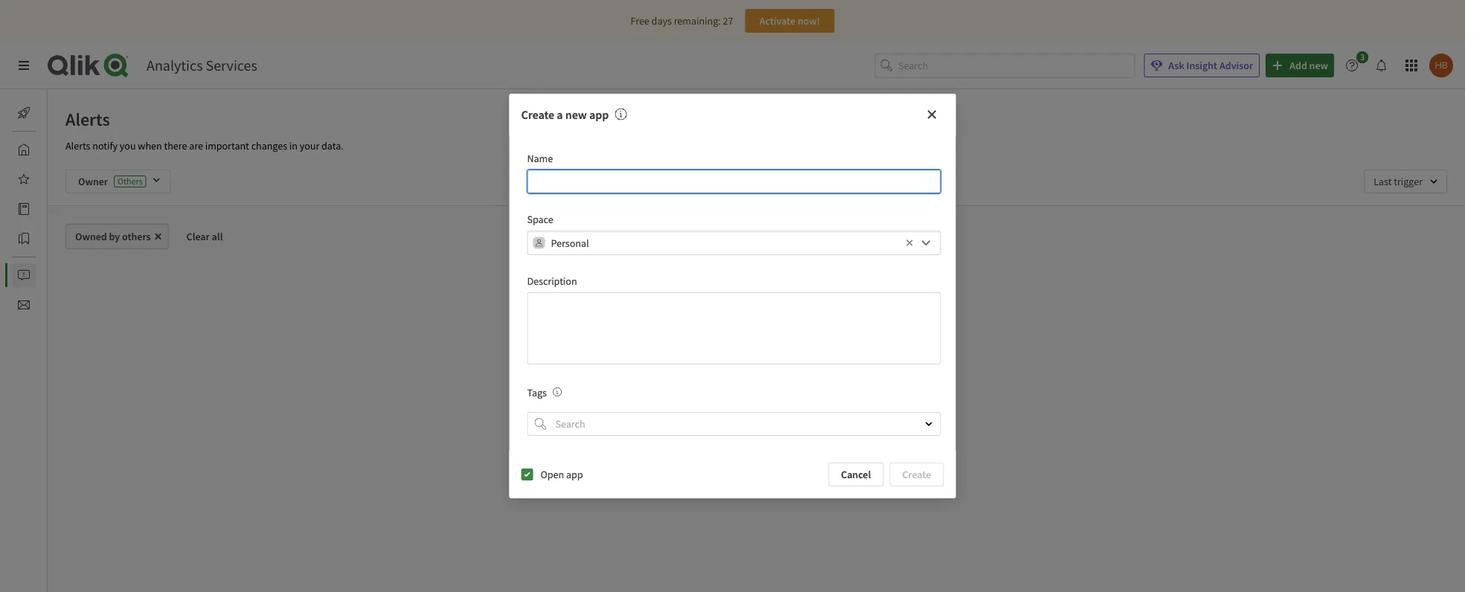 Task type: describe. For each thing, give the bounding box(es) containing it.
1 vertical spatial app
[[566, 468, 583, 481]]

a
[[557, 107, 563, 122]]

try
[[665, 408, 679, 421]]

Name text field
[[527, 170, 941, 194]]

description
[[527, 274, 577, 288]]

clear all
[[186, 230, 223, 243]]

ask insight advisor button
[[1144, 54, 1260, 77]]

0 horizontal spatial you
[[120, 139, 136, 153]]

space
[[527, 213, 553, 226]]

you inside try adjusting your search or filters to find what you are looking for.
[[724, 423, 740, 436]]

create for create
[[902, 468, 931, 481]]

new
[[565, 107, 587, 122]]

collections image
[[18, 233, 30, 245]]

when
[[138, 139, 162, 153]]

cancel button
[[829, 463, 884, 487]]

services
[[206, 56, 257, 75]]

0 vertical spatial search text field
[[898, 53, 1135, 78]]

0 vertical spatial your
[[300, 139, 319, 153]]

home link
[[12, 138, 74, 161]]

are inside try adjusting your search or filters to find what you are looking for.
[[742, 423, 756, 436]]

Space text field
[[551, 231, 902, 255]]

alerts notify you when there are important changes in your data.
[[65, 139, 344, 153]]

activate
[[760, 14, 796, 28]]

owned
[[75, 230, 107, 243]]

create for create a new app
[[521, 107, 554, 122]]

for.
[[793, 423, 807, 436]]

data.
[[322, 139, 344, 153]]

searchbar element
[[875, 53, 1135, 78]]

cancel
[[841, 468, 871, 481]]

owned by others
[[75, 230, 151, 243]]

navigation pane element
[[0, 95, 81, 323]]

last trigger image
[[1364, 170, 1447, 193]]

activate now!
[[760, 14, 820, 28]]

open image
[[925, 420, 934, 429]]

create button
[[890, 463, 944, 487]]

alerts for alerts notify you when there are important changes in your data.
[[65, 139, 90, 153]]

activate now! link
[[745, 9, 835, 33]]

looking
[[758, 423, 791, 436]]

Description text field
[[527, 292, 941, 365]]

alerts image
[[18, 269, 30, 281]]

your inside try adjusting your search or filters to find what you are looking for.
[[723, 408, 743, 421]]

adjusting
[[681, 408, 721, 421]]

advisor
[[1220, 59, 1253, 72]]

or
[[776, 408, 785, 421]]

ask
[[1169, 59, 1184, 72]]

by
[[109, 230, 120, 243]]

try adjusting your search or filters to find what you are looking for.
[[665, 408, 866, 436]]



Task type: locate. For each thing, give the bounding box(es) containing it.
your left search
[[723, 408, 743, 421]]

you left when
[[120, 139, 136, 153]]

open
[[541, 468, 564, 481]]

app right new
[[589, 107, 609, 122]]

app
[[589, 107, 609, 122], [566, 468, 583, 481]]

owned by others button
[[65, 224, 169, 249]]

0 horizontal spatial are
[[189, 139, 203, 153]]

free
[[631, 14, 650, 28]]

notify
[[92, 139, 118, 153]]

your
[[300, 139, 319, 153], [723, 408, 743, 421]]

what
[[844, 408, 866, 421]]

create left a
[[521, 107, 554, 122]]

changes
[[251, 139, 287, 153]]

1 vertical spatial are
[[742, 423, 756, 436]]

in
[[289, 139, 298, 153]]

you
[[120, 139, 136, 153], [724, 423, 740, 436]]

insight
[[1187, 59, 1218, 72]]

0 vertical spatial create
[[521, 107, 554, 122]]

1 alerts from the top
[[65, 108, 110, 130]]

analytics
[[147, 56, 203, 75]]

1 horizontal spatial create
[[902, 468, 931, 481]]

0 vertical spatial you
[[120, 139, 136, 153]]

create down open icon
[[902, 468, 931, 481]]

1 vertical spatial you
[[724, 423, 740, 436]]

search element
[[535, 418, 547, 430]]

all
[[212, 230, 223, 243]]

1 horizontal spatial are
[[742, 423, 756, 436]]

clear
[[186, 230, 210, 243]]

1 vertical spatial your
[[723, 408, 743, 421]]

open app
[[541, 468, 583, 481]]

1 horizontal spatial you
[[724, 423, 740, 436]]

others
[[122, 230, 151, 243]]

1 vertical spatial create
[[902, 468, 931, 481]]

search image
[[535, 418, 547, 430]]

favorites image
[[18, 173, 30, 185]]

remaining:
[[674, 14, 721, 28]]

your right the in
[[300, 139, 319, 153]]

catalog link
[[12, 197, 81, 221]]

2 alerts from the top
[[65, 139, 90, 153]]

start typing a tag name. select an existing tag or create a new tag by pressing enter or comma. press backspace to remove a tag. tooltip
[[547, 386, 562, 399]]

filters
[[787, 408, 812, 421]]

0 vertical spatial app
[[589, 107, 609, 122]]

there
[[164, 139, 187, 153]]

start typing a tag name. select an existing tag or create a new tag by pressing enter or comma. press backspace to remove a tag. image
[[553, 388, 562, 397]]

0 horizontal spatial your
[[300, 139, 319, 153]]

1 horizontal spatial your
[[723, 408, 743, 421]]

are down search
[[742, 423, 756, 436]]

analytics services
[[147, 56, 257, 75]]

catalog
[[48, 202, 81, 216]]

open sidebar menu image
[[18, 60, 30, 71]]

create a new app
[[521, 107, 609, 122]]

now!
[[798, 14, 820, 28]]

filters region
[[48, 158, 1465, 205]]

create inside button
[[902, 468, 931, 481]]

days
[[652, 14, 672, 28]]

alerts up 'notify'
[[65, 108, 110, 130]]

alerts left 'notify'
[[65, 139, 90, 153]]

to
[[814, 408, 823, 421]]

Search text field
[[898, 53, 1135, 78], [553, 412, 912, 436]]

search
[[745, 408, 774, 421]]

name
[[527, 152, 553, 165]]

alerts
[[65, 108, 110, 130], [65, 139, 90, 153]]

0 vertical spatial are
[[189, 139, 203, 153]]

subscriptions image
[[18, 299, 30, 311]]

clear all button
[[175, 224, 235, 249]]

are
[[189, 139, 203, 153], [742, 423, 756, 436]]

0 horizontal spatial create
[[521, 107, 554, 122]]

are right there
[[189, 139, 203, 153]]

0 vertical spatial alerts
[[65, 108, 110, 130]]

alerts for alerts
[[65, 108, 110, 130]]

tags
[[527, 386, 547, 399]]

create a new app dialog
[[509, 94, 956, 499]]

ask insight advisor
[[1169, 59, 1253, 72]]

home
[[48, 143, 74, 156]]

1 vertical spatial search text field
[[553, 412, 912, 436]]

analytics services element
[[147, 56, 257, 75]]

find
[[825, 408, 842, 421]]

27
[[723, 14, 733, 28]]

app right open
[[566, 468, 583, 481]]

1 horizontal spatial app
[[589, 107, 609, 122]]

create
[[521, 107, 554, 122], [902, 468, 931, 481]]

important
[[205, 139, 249, 153]]

free days remaining: 27
[[631, 14, 733, 28]]

0 horizontal spatial app
[[566, 468, 583, 481]]

1 vertical spatial alerts
[[65, 139, 90, 153]]

you left 'looking'
[[724, 423, 740, 436]]



Task type: vqa. For each thing, say whether or not it's contained in the screenshot.
Getting started link
no



